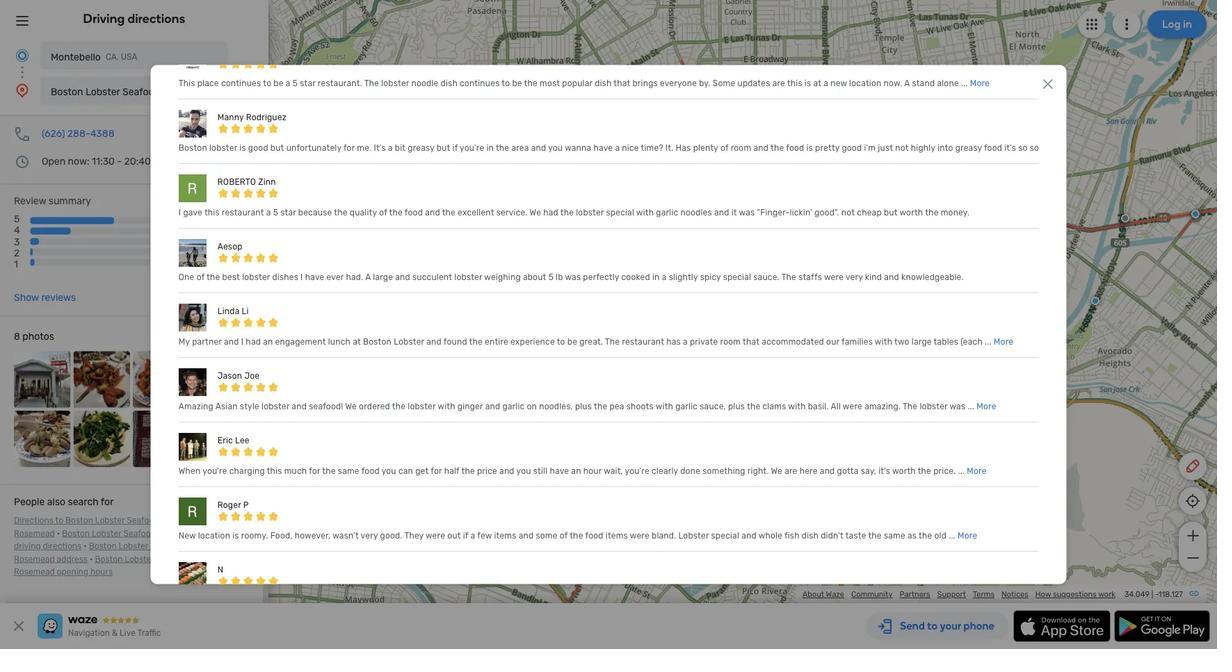 Task type: vqa. For each thing, say whether or not it's contained in the screenshot.


Task type: describe. For each thing, give the bounding box(es) containing it.
the left excellent on the top of page
[[442, 208, 455, 218]]

0 vertical spatial restaurant
[[222, 208, 264, 218]]

about waze link
[[803, 590, 845, 600]]

4388
[[90, 128, 115, 140]]

garlic left sauce,
[[675, 402, 698, 412]]

0 horizontal spatial was
[[565, 273, 581, 283]]

for right search
[[101, 497, 114, 508]]

stand
[[912, 79, 935, 89]]

old
[[935, 532, 947, 542]]

roberto zinn
[[217, 178, 276, 187]]

image 3 of boston lobster seafood restaurant, rosemead image
[[133, 352, 190, 409]]

lobster right bland.
[[678, 532, 709, 542]]

food left the 'pretty'
[[786, 144, 804, 153]]

2 vertical spatial special
[[711, 532, 739, 542]]

1 horizontal spatial be
[[512, 79, 522, 89]]

0 horizontal spatial you
[[381, 467, 396, 477]]

alone
[[937, 79, 959, 89]]

2 vertical spatial we
[[771, 467, 783, 477]]

few
[[477, 532, 492, 542]]

the right ordered
[[392, 402, 405, 412]]

the right half
[[461, 467, 475, 477]]

the right taste
[[868, 532, 882, 542]]

the left money.
[[925, 208, 939, 218]]

shoots
[[626, 402, 654, 412]]

0 vertical spatial at
[[813, 79, 822, 89]]

now:
[[68, 156, 90, 167]]

restaurant
[[162, 86, 213, 97]]

1 horizontal spatial but
[[436, 144, 450, 153]]

2 items from the left
[[606, 532, 628, 542]]

the left the 'pretty'
[[771, 144, 784, 153]]

seafood for boston lobster seafood restaurant, rosemead opening hours
[[156, 555, 189, 565]]

seafood inside directions to boston lobster seafood restaurant, rosemead
[[127, 516, 159, 526]]

1 plus from the left
[[575, 402, 592, 412]]

linda
[[217, 307, 239, 317]]

... right (each
[[985, 338, 992, 347]]

for left me.
[[343, 144, 355, 153]]

2
[[14, 247, 20, 259]]

the left clams on the right bottom of page
[[747, 402, 760, 412]]

1 vertical spatial worth
[[892, 467, 916, 477]]

of right plenty
[[721, 144, 729, 153]]

the right amazing.
[[903, 402, 918, 412]]

... right alone
[[961, 79, 968, 89]]

5 left lb on the left top of page
[[548, 273, 554, 283]]

lobster left found
[[394, 338, 424, 347]]

amazing
[[178, 402, 213, 412]]

the right quality
[[389, 208, 402, 218]]

summary
[[49, 196, 91, 207]]

(626)
[[42, 128, 65, 140]]

and right here
[[820, 467, 835, 477]]

boston lobster seafood restaurant, rosemead opening hours link
[[14, 555, 236, 578]]

cooked
[[621, 273, 650, 283]]

and left found
[[426, 338, 441, 347]]

get
[[415, 467, 429, 477]]

search
[[68, 497, 99, 508]]

food right quality
[[404, 208, 423, 218]]

with right shoots
[[656, 402, 673, 412]]

2 vertical spatial was
[[950, 402, 966, 412]]

2 horizontal spatial be
[[567, 338, 577, 347]]

show
[[14, 292, 39, 304]]

1 vertical spatial i
[[300, 273, 303, 283]]

manny
[[217, 113, 244, 123]]

lobster right ordered
[[408, 402, 436, 412]]

0 vertical spatial have
[[594, 144, 613, 153]]

1 vertical spatial we
[[345, 402, 357, 412]]

opening
[[57, 568, 88, 578]]

is left new
[[805, 79, 811, 89]]

charging
[[229, 467, 265, 477]]

montebello, ca, usa
[[689, 460, 774, 471]]

1 horizontal spatial you're
[[460, 144, 484, 153]]

of right quality
[[379, 208, 387, 218]]

seafood for boston lobster seafood restaurant, rosemead address
[[150, 542, 182, 552]]

1 good from the left
[[248, 144, 268, 153]]

is left the 'pretty'
[[807, 144, 813, 153]]

how suggestions work link
[[1036, 590, 1116, 600]]

5 inside '5 4 3 2 1'
[[14, 214, 20, 225]]

lobster left 'noodle'
[[381, 79, 409, 89]]

5 down zinn
[[273, 208, 278, 218]]

x image
[[10, 619, 27, 635]]

restaurant.
[[318, 79, 362, 89]]

were left out on the left of the page
[[425, 532, 445, 542]]

were right staffs
[[824, 273, 844, 283]]

a left bit
[[388, 144, 393, 153]]

families
[[842, 338, 873, 347]]

noodles
[[681, 208, 712, 218]]

lobster inside boston lobster seafood restaurant, rosemead driving directions
[[92, 529, 121, 539]]

is left the roomy.
[[232, 532, 239, 542]]

about waze community partners support terms notices how suggestions work
[[803, 590, 1116, 600]]

for right get
[[431, 467, 442, 477]]

the left the most
[[524, 79, 537, 89]]

address
[[57, 555, 88, 565]]

the right much on the bottom of the page
[[322, 467, 336, 477]]

gave
[[183, 208, 202, 218]]

a left nice
[[615, 144, 620, 153]]

1 horizontal spatial a
[[905, 79, 910, 89]]

2 horizontal spatial you're
[[625, 467, 650, 477]]

lobster right style
[[261, 402, 289, 412]]

1 vertical spatial room
[[720, 338, 741, 347]]

image 2 of boston lobster seafood restaurant, rosemead image
[[73, 352, 130, 409]]

and right kind
[[884, 273, 899, 283]]

1 vertical spatial at
[[353, 338, 361, 347]]

1 horizontal spatial that
[[743, 338, 760, 347]]

directions
[[14, 516, 53, 526]]

4.4
[[179, 206, 239, 252]]

0 vertical spatial we
[[530, 208, 541, 218]]

and right "price"
[[499, 467, 514, 477]]

jason joe
[[217, 372, 259, 382]]

seafood for boston lobster seafood restaurant
[[122, 86, 160, 97]]

however,
[[294, 532, 330, 542]]

image 5 of boston lobster seafood restaurant, rosemead image
[[14, 411, 71, 468]]

1 vertical spatial if
[[463, 532, 468, 542]]

image 7 of boston lobster seafood restaurant, rosemead image
[[133, 411, 190, 468]]

and left succulent
[[395, 273, 410, 283]]

i'm
[[864, 144, 876, 153]]

... down (each
[[968, 402, 975, 412]]

rosemead for boston lobster seafood restaurant, rosemead driving directions
[[205, 529, 246, 539]]

0 horizontal spatial dish
[[441, 79, 457, 89]]

... right price.
[[958, 467, 965, 477]]

1 horizontal spatial not
[[895, 144, 909, 153]]

zoom in image
[[1185, 528, 1202, 545]]

people
[[14, 497, 45, 508]]

2 horizontal spatial you
[[548, 144, 563, 153]]

and left seafood!
[[291, 402, 307, 412]]

x image
[[1040, 75, 1057, 92]]

succulent
[[412, 273, 452, 283]]

right.
[[748, 467, 769, 477]]

out
[[447, 532, 461, 542]]

boston for boston lobster seafood restaurant, rosemead driving directions
[[62, 529, 90, 539]]

the right great. at left bottom
[[605, 338, 620, 347]]

0 horizontal spatial be
[[273, 79, 283, 89]]

ca, for montebello
[[106, 52, 119, 62]]

2 greasy from the left
[[956, 144, 982, 153]]

lobster inside boston lobster seafood restaurant, rosemead opening hours
[[125, 555, 154, 565]]

more right alone
[[970, 79, 990, 89]]

also
[[47, 497, 65, 508]]

our
[[826, 338, 840, 347]]

0 horizontal spatial that
[[614, 79, 630, 89]]

0 vertical spatial same
[[338, 467, 359, 477]]

more right old
[[958, 532, 978, 542]]

noodle
[[411, 79, 438, 89]]

lb
[[556, 273, 563, 283]]

eric
[[217, 437, 233, 446]]

1 horizontal spatial restaurant
[[622, 338, 664, 347]]

because
[[298, 208, 332, 218]]

usa for montebello,
[[756, 460, 774, 471]]

the right as
[[919, 532, 932, 542]]

&
[[112, 629, 118, 639]]

1 horizontal spatial have
[[550, 467, 569, 477]]

a right has
[[683, 338, 688, 347]]

lee
[[235, 437, 249, 446]]

money.
[[941, 208, 970, 218]]

excellent
[[458, 208, 494, 218]]

basil.
[[808, 402, 829, 412]]

boston lobster seafood restaurant, rosemead address
[[14, 542, 230, 565]]

2 so from the left
[[1030, 144, 1039, 153]]

for right much on the bottom of the page
[[309, 467, 320, 477]]

when you're charging this much for the same food you can get for half the price and you still have an hour wait, you're clearly done something right.  we are here and gotta say, it's worth the price. ... more
[[178, 467, 987, 477]]

11:30
[[92, 156, 115, 167]]

bit
[[395, 144, 405, 153]]

a up the rodriguez
[[285, 79, 290, 89]]

food right into
[[984, 144, 1002, 153]]

it
[[731, 208, 737, 218]]

clams
[[763, 402, 786, 412]]

the right some
[[570, 532, 583, 542]]

and right partner
[[224, 338, 239, 347]]

this place continues to be a 5 star restaurant. the lobster noodle dish continues to be the most popular dish that brings everyone by.  some updates are this is at a new location now. a stand alone ... more
[[178, 79, 990, 89]]

food left can
[[361, 467, 380, 477]]

2 horizontal spatial dish
[[802, 532, 819, 542]]

style
[[240, 402, 259, 412]]

ever
[[326, 273, 344, 283]]

one
[[178, 273, 194, 283]]

the right found
[[469, 338, 483, 347]]

the left price.
[[918, 467, 931, 477]]

something
[[703, 467, 745, 477]]

jason
[[217, 372, 242, 382]]

1 horizontal spatial directions
[[128, 11, 185, 26]]

the left pea
[[594, 402, 607, 412]]

boston for boston lobster seafood restaurant, rosemead address
[[89, 542, 117, 552]]

bland.
[[652, 532, 676, 542]]

spicy
[[700, 273, 721, 283]]

with left the noodles
[[636, 208, 654, 218]]

0 vertical spatial was
[[739, 208, 755, 218]]

lobster inside button
[[86, 86, 120, 97]]

engagement
[[275, 338, 326, 347]]

1 vertical spatial have
[[305, 273, 324, 283]]

... right old
[[949, 532, 956, 542]]

a left slightly
[[662, 273, 667, 283]]

1 horizontal spatial -
[[1156, 590, 1159, 600]]

updates
[[738, 79, 770, 89]]

and right "ginger"
[[485, 402, 500, 412]]

linda li
[[217, 307, 249, 317]]

boston inside directions to boston lobster seafood restaurant, rosemead
[[65, 516, 93, 526]]

of right some
[[560, 532, 568, 542]]

the left area
[[496, 144, 509, 153]]

as
[[908, 532, 917, 542]]

boston lobster seafood restaurant, rosemead driving directions
[[14, 529, 246, 552]]

of right one
[[196, 273, 204, 283]]

to right experience
[[557, 338, 565, 347]]

seafood!
[[309, 402, 343, 412]]

lobster left weighing at the left top of the page
[[454, 273, 482, 283]]

boston for boston lobster seafood restaurant
[[51, 86, 83, 97]]

say,
[[861, 467, 876, 477]]

kind
[[865, 273, 882, 283]]

0 vertical spatial large
[[373, 273, 393, 283]]

with left the basil.
[[788, 402, 806, 412]]

and right area
[[531, 144, 546, 153]]

ordered
[[359, 402, 390, 412]]

lobster right best
[[242, 273, 270, 283]]

driving
[[14, 542, 41, 552]]

clock image
[[14, 153, 31, 170]]

boston right lunch
[[363, 338, 391, 347]]

and left it
[[714, 208, 729, 218]]

about
[[803, 590, 825, 600]]

image 1 of boston lobster seafood restaurant, rosemead image
[[14, 352, 71, 409]]

1 vertical spatial special
[[723, 273, 751, 283]]

garlic left the noodles
[[656, 208, 678, 218]]

with left the two
[[875, 338, 893, 347]]

ca, for montebello,
[[740, 460, 754, 471]]

34.049
[[1125, 590, 1150, 600]]

it's
[[374, 144, 386, 153]]

suggestions
[[1054, 590, 1097, 600]]

live
[[120, 629, 136, 639]]

the left staffs
[[782, 273, 796, 283]]

montebello ca, usa
[[51, 51, 137, 63]]

has
[[666, 338, 681, 347]]

0 horizontal spatial not
[[842, 208, 855, 218]]

1 vertical spatial same
[[884, 532, 906, 542]]

(626) 288-4388
[[42, 128, 115, 140]]

notices link
[[1002, 590, 1029, 600]]

nice
[[622, 144, 639, 153]]

lobster right amazing.
[[920, 402, 948, 412]]

0 vertical spatial room
[[731, 144, 751, 153]]

and right plenty
[[754, 144, 769, 153]]

1 horizontal spatial this
[[267, 467, 282, 477]]

brings
[[633, 79, 658, 89]]



Task type: locate. For each thing, give the bounding box(es) containing it.
0 horizontal spatial restaurant
[[222, 208, 264, 218]]

work
[[1099, 590, 1116, 600]]

1 horizontal spatial star
[[300, 79, 315, 89]]

of
[[721, 144, 729, 153], [379, 208, 387, 218], [196, 273, 204, 283], [560, 532, 568, 542]]

0 vertical spatial location
[[849, 79, 882, 89]]

0 horizontal spatial very
[[361, 532, 378, 542]]

0 horizontal spatial have
[[305, 273, 324, 283]]

rosemead inside boston lobster seafood restaurant, rosemead driving directions
[[205, 529, 246, 539]]

restaurant,
[[161, 516, 206, 526], [158, 529, 203, 539], [184, 542, 230, 552], [191, 555, 236, 565]]

to up the rodriguez
[[263, 79, 271, 89]]

is down manny rodriguez
[[239, 144, 246, 153]]

0 vertical spatial worth
[[900, 208, 923, 218]]

i down li
[[241, 338, 243, 347]]

2 vertical spatial this
[[267, 467, 282, 477]]

0 horizontal spatial in
[[486, 144, 494, 153]]

food right some
[[585, 532, 603, 542]]

directions inside boston lobster seafood restaurant, rosemead driving directions
[[43, 542, 82, 552]]

0 horizontal spatial at
[[353, 338, 361, 347]]

1 vertical spatial that
[[743, 338, 760, 347]]

image 8 of boston lobster seafood restaurant, rosemead image
[[192, 411, 249, 468]]

roberto
[[217, 178, 256, 187]]

new location is roomy. food, however, wasn't very good. they were out if a few items and some of the food items were bland. lobster special and whole fish dish didn't taste the same as the old ... more
[[178, 532, 978, 542]]

review
[[14, 196, 46, 207]]

new
[[178, 532, 196, 542]]

driving
[[83, 11, 125, 26]]

(626) 288-4388 link
[[42, 128, 115, 140]]

has
[[676, 144, 691, 153]]

the right service.
[[560, 208, 574, 218]]

restaurant, for boston lobster seafood restaurant, rosemead address
[[184, 542, 230, 552]]

on
[[527, 402, 537, 412]]

much
[[284, 467, 307, 477]]

20:40
[[124, 156, 151, 167]]

everyone
[[660, 79, 697, 89]]

1 vertical spatial an
[[571, 467, 581, 477]]

0 horizontal spatial -
[[117, 156, 122, 167]]

a left new
[[824, 79, 828, 89]]

5 left restaurant.
[[292, 79, 298, 89]]

0 vertical spatial it's
[[1005, 144, 1016, 153]]

eric lee
[[217, 437, 249, 446]]

rosemead inside boston lobster seafood restaurant, rosemead opening hours
[[14, 568, 55, 578]]

greasy right into
[[956, 144, 982, 153]]

0 horizontal spatial so
[[1019, 144, 1028, 153]]

2 horizontal spatial this
[[787, 79, 802, 89]]

0 horizontal spatial same
[[338, 467, 359, 477]]

if right out on the left of the page
[[463, 532, 468, 542]]

a left few
[[470, 532, 475, 542]]

image 4 of boston lobster seafood restaurant, rosemead image
[[192, 352, 249, 409]]

waze
[[826, 590, 845, 600]]

2 horizontal spatial but
[[884, 208, 898, 218]]

seafood inside boston lobster seafood restaurant, rosemead opening hours
[[156, 555, 189, 565]]

1 horizontal spatial continues
[[460, 79, 500, 89]]

0 vertical spatial a
[[905, 79, 910, 89]]

lobster down boston lobster seafood restaurant, rosemead driving directions
[[125, 555, 154, 565]]

photos
[[22, 331, 54, 343]]

we left ordered
[[345, 402, 357, 412]]

0 horizontal spatial star
[[280, 208, 296, 218]]

lobster down montebello ca, usa at the left of the page
[[86, 86, 120, 97]]

0 horizontal spatial we
[[345, 402, 357, 412]]

0 horizontal spatial plus
[[575, 402, 592, 412]]

how
[[1036, 590, 1052, 600]]

special
[[606, 208, 634, 218], [723, 273, 751, 283], [711, 532, 739, 542]]

1 vertical spatial are
[[785, 467, 797, 477]]

in left area
[[486, 144, 494, 153]]

0 horizontal spatial if
[[452, 144, 458, 153]]

image 6 of boston lobster seafood restaurant, rosemead image
[[73, 411, 130, 468]]

are
[[772, 79, 785, 89], [785, 467, 797, 477]]

link image
[[1189, 589, 1200, 600]]

special right spicy
[[723, 273, 751, 283]]

1 vertical spatial a
[[365, 273, 371, 283]]

amazing asian style lobster and seafood! we ordered the lobster with ginger and garlic on noodles, plus the pea shoots with garlic sauce, plus the clams with basil. all were amazing. the lobster was ... more
[[178, 402, 997, 412]]

1 vertical spatial had
[[246, 338, 261, 347]]

more right (each
[[994, 338, 1014, 347]]

2 horizontal spatial we
[[771, 467, 783, 477]]

wanna
[[565, 144, 591, 153]]

it's right into
[[1005, 144, 1016, 153]]

boston inside the "boston lobster seafood restaurant, rosemead address"
[[89, 542, 117, 552]]

we right service.
[[530, 208, 541, 218]]

1 vertical spatial star
[[280, 208, 296, 218]]

1 vertical spatial usa
[[756, 460, 774, 471]]

0 horizontal spatial it's
[[879, 467, 890, 477]]

and left whole
[[742, 532, 757, 542]]

the right restaurant.
[[364, 79, 379, 89]]

that left accommodated
[[743, 338, 760, 347]]

to inside directions to boston lobster seafood restaurant, rosemead
[[55, 516, 63, 526]]

about
[[523, 273, 546, 283]]

boston for boston lobster is good but unfortunately for me. it's a bit greasy but if you're in the area and you wanna have a nice time? it. has plenty of room and the food is pretty good i'm just not highly into greasy food it's so so
[[178, 144, 207, 153]]

at left new
[[813, 79, 822, 89]]

0 vertical spatial ca,
[[106, 52, 119, 62]]

chevron down image
[[151, 156, 168, 167]]

0 horizontal spatial you're
[[202, 467, 227, 477]]

2 good from the left
[[842, 144, 862, 153]]

1 horizontal spatial plus
[[728, 402, 745, 412]]

1 vertical spatial it's
[[879, 467, 890, 477]]

restaurant, for boston lobster seafood restaurant, rosemead driving directions
[[158, 529, 203, 539]]

this left much on the bottom of the page
[[267, 467, 282, 477]]

sauce.
[[753, 273, 780, 283]]

ca, inside montebello ca, usa
[[106, 52, 119, 62]]

an
[[263, 338, 273, 347], [571, 467, 581, 477]]

restaurant, inside directions to boston lobster seafood restaurant, rosemead
[[161, 516, 206, 526]]

0 horizontal spatial usa
[[121, 52, 137, 62]]

dish
[[441, 79, 457, 89], [595, 79, 612, 89], [802, 532, 819, 542]]

restaurant, for boston lobster seafood restaurant, rosemead opening hours
[[191, 555, 236, 565]]

rosemead for boston lobster seafood restaurant, rosemead address
[[14, 555, 55, 565]]

navigation
[[68, 629, 110, 639]]

ca, right the 'montebello'
[[106, 52, 119, 62]]

0 vertical spatial an
[[263, 338, 273, 347]]

"finger-
[[757, 208, 790, 218]]

still
[[533, 467, 548, 477]]

i gave this restaurant a 5 star because the quality of the food and the excellent service. we had the lobster special with garlic noodles and it was "finger-lickin' good". not cheap but worth the money.
[[178, 208, 970, 218]]

seafood for boston lobster seafood restaurant, rosemead driving directions
[[124, 529, 156, 539]]

1 so from the left
[[1019, 144, 1028, 153]]

in right cooked
[[652, 273, 660, 283]]

noodles,
[[539, 402, 573, 412]]

location image
[[14, 82, 31, 99]]

lobster inside the "boston lobster seafood restaurant, rosemead address"
[[119, 542, 148, 552]]

price.
[[934, 467, 956, 477]]

this right updates
[[787, 79, 802, 89]]

is
[[805, 79, 811, 89], [239, 144, 246, 153], [807, 144, 813, 153], [232, 532, 239, 542]]

good left i'm
[[842, 144, 862, 153]]

tables
[[934, 338, 959, 347]]

have
[[594, 144, 613, 153], [305, 273, 324, 283], [550, 467, 569, 477]]

boston for boston lobster seafood restaurant, rosemead opening hours
[[95, 555, 123, 565]]

1 horizontal spatial you
[[516, 467, 531, 477]]

0 horizontal spatial directions
[[43, 542, 82, 552]]

highly
[[911, 144, 936, 153]]

0 vertical spatial i
[[178, 208, 181, 218]]

were right all
[[843, 402, 863, 412]]

roger p
[[217, 501, 249, 511]]

greasy
[[408, 144, 434, 153], [956, 144, 982, 153]]

dish right 'noodle'
[[441, 79, 457, 89]]

1 vertical spatial this
[[204, 208, 219, 218]]

usa inside montebello ca, usa
[[121, 52, 137, 62]]

by.
[[699, 79, 711, 89]]

i left gave on the left top
[[178, 208, 181, 218]]

and left some
[[519, 532, 534, 542]]

room right the private
[[720, 338, 741, 347]]

garlic left on
[[502, 402, 525, 412]]

support
[[938, 590, 967, 600]]

lobster down manny
[[209, 144, 237, 153]]

1 horizontal spatial was
[[739, 208, 755, 218]]

1 horizontal spatial dish
[[595, 79, 612, 89]]

boston
[[51, 86, 83, 97], [178, 144, 207, 153], [363, 338, 391, 347], [65, 516, 93, 526], [62, 529, 90, 539], [89, 542, 117, 552], [95, 555, 123, 565]]

two
[[895, 338, 910, 347]]

and left excellent on the top of page
[[425, 208, 440, 218]]

more right price.
[[967, 467, 987, 477]]

restaurant, inside the "boston lobster seafood restaurant, rosemead address"
[[184, 542, 230, 552]]

1 vertical spatial directions
[[43, 542, 82, 552]]

have right still
[[550, 467, 569, 477]]

dish right popular
[[595, 79, 612, 89]]

boston down directions to boston lobster seafood restaurant, rosemead at bottom left
[[89, 542, 117, 552]]

0 horizontal spatial i
[[178, 208, 181, 218]]

0 vertical spatial if
[[452, 144, 458, 153]]

|
[[1152, 590, 1154, 600]]

had right service.
[[543, 208, 558, 218]]

restaurant left has
[[622, 338, 664, 347]]

1 vertical spatial was
[[565, 273, 581, 283]]

had
[[543, 208, 558, 218], [246, 338, 261, 347]]

you're right when
[[202, 467, 227, 477]]

0 horizontal spatial an
[[263, 338, 273, 347]]

garlic
[[656, 208, 678, 218], [502, 402, 525, 412], [675, 402, 698, 412]]

new
[[831, 79, 847, 89]]

0 horizontal spatial location
[[198, 532, 230, 542]]

whole
[[759, 532, 783, 542]]

seafood inside boston lobster seafood restaurant, rosemead driving directions
[[124, 529, 156, 539]]

directions right the driving
[[128, 11, 185, 26]]

0 horizontal spatial ca,
[[106, 52, 119, 62]]

288-
[[67, 128, 90, 140]]

boston lobster seafood restaurant, rosemead address link
[[14, 542, 230, 565]]

2 plus from the left
[[728, 402, 745, 412]]

1 vertical spatial restaurant
[[622, 338, 664, 347]]

1 horizontal spatial good
[[842, 144, 862, 153]]

pencil image
[[1185, 459, 1202, 475]]

rosemead inside directions to boston lobster seafood restaurant, rosemead
[[14, 529, 55, 539]]

0 vertical spatial are
[[772, 79, 785, 89]]

accommodated
[[762, 338, 824, 347]]

but
[[270, 144, 284, 153], [436, 144, 450, 153], [884, 208, 898, 218]]

but down the rodriguez
[[270, 144, 284, 153]]

1 horizontal spatial it's
[[1005, 144, 1016, 153]]

lobster
[[381, 79, 409, 89], [209, 144, 237, 153], [576, 208, 604, 218], [242, 273, 270, 283], [454, 273, 482, 283], [261, 402, 289, 412], [408, 402, 436, 412], [920, 402, 948, 412]]

but right bit
[[436, 144, 450, 153]]

good
[[248, 144, 268, 153], [842, 144, 862, 153]]

you're left area
[[460, 144, 484, 153]]

2 vertical spatial i
[[241, 338, 243, 347]]

34.049 | -118.127
[[1125, 590, 1184, 600]]

1 items from the left
[[494, 532, 516, 542]]

community link
[[852, 590, 893, 600]]

open now: 11:30 - 20:40 button
[[42, 156, 168, 167]]

you're right wait,
[[625, 467, 650, 477]]

usa for montebello
[[121, 52, 137, 62]]

wait,
[[604, 467, 623, 477]]

ca, right 'montebello,'
[[740, 460, 754, 471]]

boston down restaurant
[[178, 144, 207, 153]]

0 vertical spatial not
[[895, 144, 909, 153]]

be left the most
[[512, 79, 522, 89]]

continues right 'noodle'
[[460, 79, 500, 89]]

usa right something
[[756, 460, 774, 471]]

more down (each
[[977, 402, 997, 412]]

1 horizontal spatial i
[[241, 338, 243, 347]]

seafood inside button
[[122, 86, 160, 97]]

montebello
[[51, 51, 101, 63]]

boston inside button
[[51, 86, 83, 97]]

lobster up boston lobster seafood restaurant, rosemead driving directions
[[95, 516, 125, 526]]

service.
[[496, 208, 528, 218]]

with left "ginger"
[[438, 402, 455, 412]]

into
[[938, 144, 953, 153]]

amazing.
[[865, 402, 901, 412]]

1 horizontal spatial had
[[543, 208, 558, 218]]

0 vertical spatial special
[[606, 208, 634, 218]]

0 horizontal spatial continues
[[221, 79, 261, 89]]

0 vertical spatial usa
[[121, 52, 137, 62]]

1 horizontal spatial in
[[652, 273, 660, 283]]

open
[[42, 156, 66, 167]]

were left bland.
[[630, 532, 650, 542]]

worth right say, on the right of the page
[[892, 467, 916, 477]]

1 vertical spatial in
[[652, 273, 660, 283]]

8 photos
[[14, 331, 54, 343]]

1 horizontal spatial greasy
[[956, 144, 982, 153]]

good".
[[815, 208, 839, 218]]

to left the most
[[502, 79, 510, 89]]

1 vertical spatial location
[[198, 532, 230, 542]]

lobster inside directions to boston lobster seafood restaurant, rosemead
[[95, 516, 125, 526]]

restaurant, inside boston lobster seafood restaurant, rosemead opening hours
[[191, 555, 236, 565]]

location
[[849, 79, 882, 89], [198, 532, 230, 542]]

with
[[636, 208, 654, 218], [875, 338, 893, 347], [438, 402, 455, 412], [656, 402, 673, 412], [788, 402, 806, 412]]

the left best
[[206, 273, 220, 283]]

good down manny rodriguez
[[248, 144, 268, 153]]

here
[[800, 467, 818, 477]]

0 vertical spatial had
[[543, 208, 558, 218]]

room
[[731, 144, 751, 153], [720, 338, 741, 347]]

boston inside boston lobster seafood restaurant, rosemead driving directions
[[62, 529, 90, 539]]

- right the 11:30
[[117, 156, 122, 167]]

zoom out image
[[1185, 550, 1202, 567]]

items right few
[[494, 532, 516, 542]]

restaurant, inside boston lobster seafood restaurant, rosemead driving directions
[[158, 529, 203, 539]]

1 vertical spatial large
[[912, 338, 932, 347]]

very left kind
[[846, 273, 863, 283]]

0 vertical spatial -
[[117, 156, 122, 167]]

1 continues from the left
[[221, 79, 261, 89]]

an left hour
[[571, 467, 581, 477]]

half
[[444, 467, 459, 477]]

1 horizontal spatial large
[[912, 338, 932, 347]]

1 horizontal spatial location
[[849, 79, 882, 89]]

terms
[[974, 590, 995, 600]]

0 horizontal spatial but
[[270, 144, 284, 153]]

my partner and i had an engagement lunch at boston lobster and found the entire experience to be great. the restaurant has a private room that accommodated our families with two large tables (each ... more
[[178, 338, 1014, 347]]

rosemead for boston lobster seafood restaurant, rosemead opening hours
[[14, 568, 55, 578]]

rosemead inside the "boston lobster seafood restaurant, rosemead address"
[[14, 555, 55, 565]]

was right lb on the left top of page
[[565, 273, 581, 283]]

roger
[[217, 501, 241, 511]]

lobster up perfectly
[[576, 208, 604, 218]]

for
[[343, 144, 355, 153], [309, 467, 320, 477], [431, 467, 442, 477], [101, 497, 114, 508]]

a down zinn
[[266, 208, 271, 218]]

the left quality
[[334, 208, 347, 218]]

not left cheap
[[842, 208, 855, 218]]

0 horizontal spatial greasy
[[408, 144, 434, 153]]

it's right say, on the right of the page
[[879, 467, 890, 477]]

one of the best lobster dishes i have ever had. a large and succulent lobster weighing about 5 lb was perfectly cooked in a slightly spicy special sauce. the staffs were very kind and knowledgeable.
[[178, 273, 964, 283]]

a
[[905, 79, 910, 89], [365, 273, 371, 283]]

2 continues from the left
[[460, 79, 500, 89]]

be
[[273, 79, 283, 89], [512, 79, 522, 89], [567, 338, 577, 347]]

worth
[[900, 208, 923, 218], [892, 467, 916, 477]]

1 horizontal spatial same
[[884, 532, 906, 542]]

was right it
[[739, 208, 755, 218]]

boston inside boston lobster seafood restaurant, rosemead opening hours
[[95, 555, 123, 565]]

star left restaurant.
[[300, 79, 315, 89]]

2 horizontal spatial have
[[594, 144, 613, 153]]

had.
[[346, 273, 363, 283]]

current location image
[[14, 47, 31, 64]]

more
[[970, 79, 990, 89], [994, 338, 1014, 347], [977, 402, 997, 412], [967, 467, 987, 477], [958, 532, 978, 542]]

have left ever
[[305, 273, 324, 283]]

0 horizontal spatial this
[[204, 208, 219, 218]]

directions up address
[[43, 542, 82, 552]]

5 4 3 2 1
[[14, 214, 20, 270]]

seafood inside the "boston lobster seafood restaurant, rosemead address"
[[150, 542, 182, 552]]

call image
[[14, 126, 31, 142]]

experience
[[510, 338, 555, 347]]

0 vertical spatial very
[[846, 273, 863, 283]]

1 horizontal spatial items
[[606, 532, 628, 542]]

li
[[242, 307, 249, 317]]

large
[[373, 273, 393, 283], [912, 338, 932, 347]]

1 greasy from the left
[[408, 144, 434, 153]]

food
[[786, 144, 804, 153], [984, 144, 1002, 153], [404, 208, 423, 218], [361, 467, 380, 477], [585, 532, 603, 542]]



